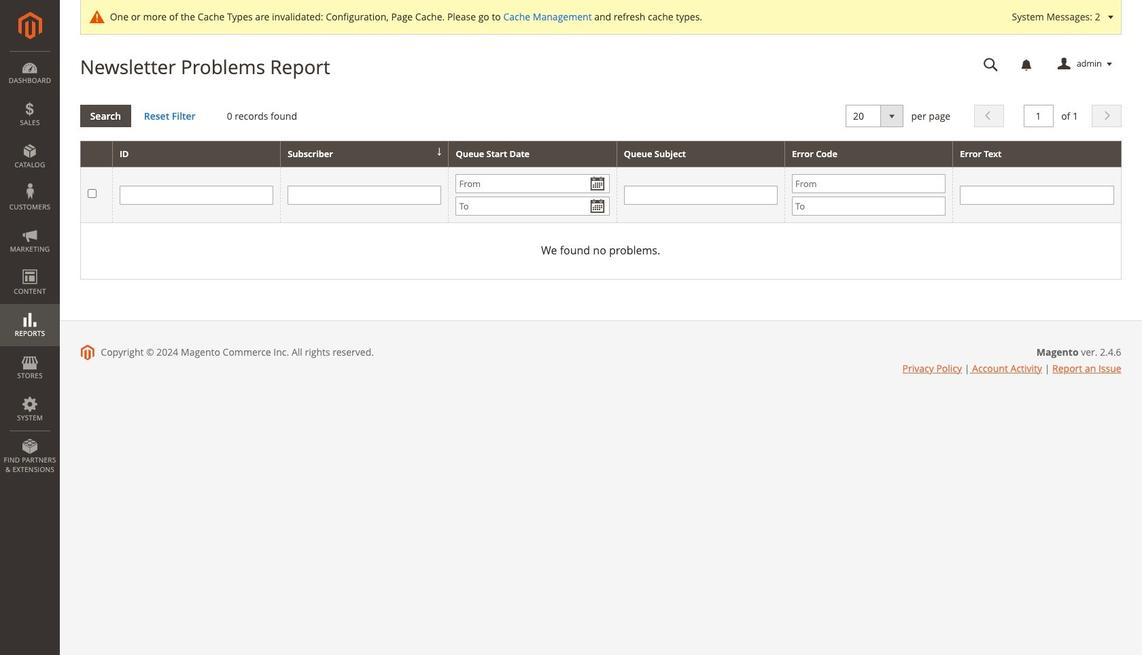 Task type: locate. For each thing, give the bounding box(es) containing it.
From text field
[[456, 174, 610, 193], [792, 174, 946, 193]]

0 horizontal spatial to text field
[[456, 197, 610, 216]]

to text field for second from text box from the right
[[456, 197, 610, 216]]

None text field
[[1024, 104, 1054, 127], [961, 186, 1115, 205], [1024, 104, 1054, 127], [961, 186, 1115, 205]]

to text field for first from text box from the right
[[792, 197, 946, 216]]

To text field
[[456, 197, 610, 216], [792, 197, 946, 216]]

2 to text field from the left
[[792, 197, 946, 216]]

None checkbox
[[88, 189, 96, 198]]

1 from text field from the left
[[456, 174, 610, 193]]

menu bar
[[0, 51, 60, 481]]

0 horizontal spatial from text field
[[456, 174, 610, 193]]

1 to text field from the left
[[456, 197, 610, 216]]

1 horizontal spatial from text field
[[792, 174, 946, 193]]

None text field
[[975, 52, 1009, 76], [120, 186, 274, 205], [288, 186, 442, 205], [624, 186, 778, 205], [975, 52, 1009, 76], [120, 186, 274, 205], [288, 186, 442, 205], [624, 186, 778, 205]]

1 horizontal spatial to text field
[[792, 197, 946, 216]]



Task type: describe. For each thing, give the bounding box(es) containing it.
2 from text field from the left
[[792, 174, 946, 193]]

magento admin panel image
[[18, 12, 42, 39]]



